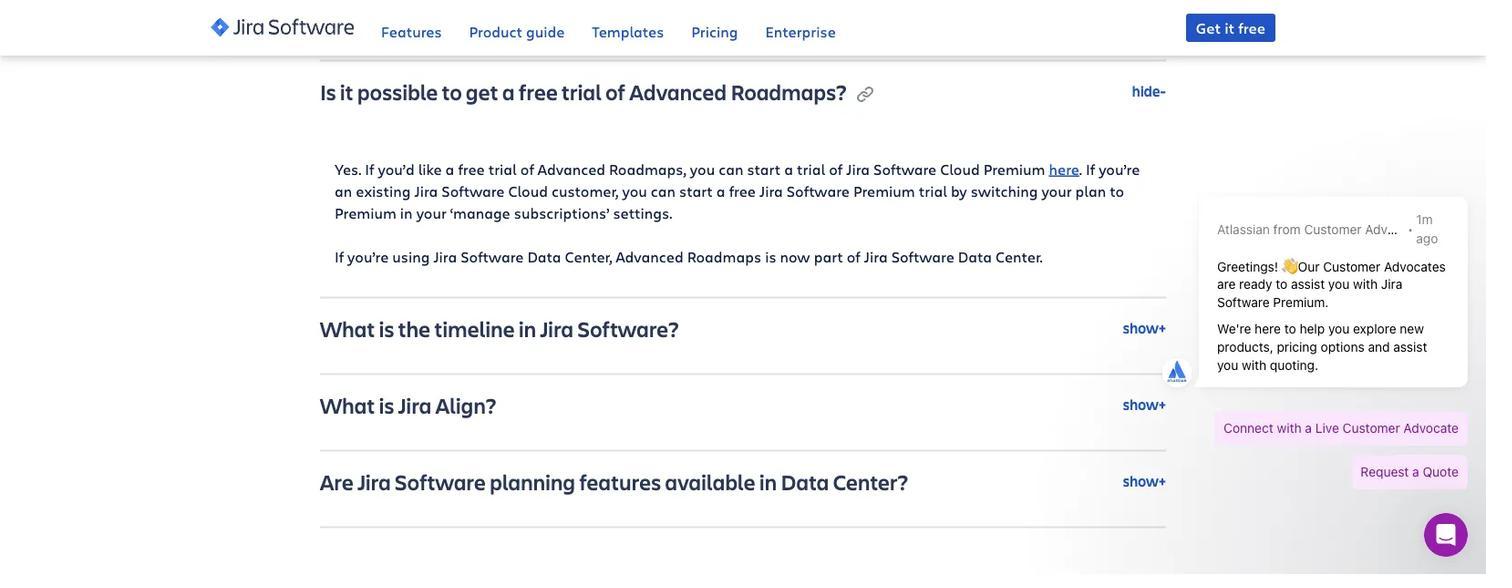 Task type: locate. For each thing, give the bounding box(es) containing it.
of down templates
[[606, 77, 626, 106]]

get it free link
[[1186, 14, 1276, 42]]

0 horizontal spatial in
[[400, 203, 413, 222]]

show+
[[1123, 319, 1166, 338], [1123, 396, 1166, 415], [1123, 472, 1166, 491]]

show+ for in
[[1123, 472, 1166, 491]]

to
[[568, 9, 582, 29], [659, 9, 673, 29], [442, 77, 462, 106], [1110, 181, 1124, 200]]

2 vertical spatial show+
[[1123, 472, 1166, 491]]

in right the available
[[760, 467, 777, 496]]

of up part
[[829, 159, 843, 179]]

can
[[719, 159, 744, 179], [651, 181, 676, 200]]

is
[[765, 247, 777, 266], [379, 314, 394, 343], [379, 391, 394, 419]]

if
[[365, 159, 374, 179], [1086, 159, 1095, 179], [335, 247, 344, 266]]

customer,
[[552, 181, 619, 200]]

a right like
[[446, 159, 454, 179]]

you're left using
[[348, 247, 389, 266]]

0 vertical spatial cloud
[[940, 159, 980, 179]]

2 vertical spatial is
[[379, 391, 394, 419]]

0 vertical spatial what
[[320, 314, 375, 343]]

features
[[381, 21, 442, 41]]

0 vertical spatial premium
[[984, 159, 1046, 179]]

0 vertical spatial show+
[[1123, 319, 1166, 338]]

1 vertical spatial dialog
[[1424, 513, 1468, 557]]

is left align?
[[379, 391, 394, 419]]

part
[[814, 247, 843, 266]]

is left the
[[379, 314, 394, 343]]

in right "timeline"
[[519, 314, 536, 343]]

if right yes.
[[365, 159, 374, 179]]

roadmaps
[[687, 247, 762, 266]]

can down the roadmaps,
[[651, 181, 676, 200]]

features
[[579, 467, 661, 496]]

templates
[[592, 21, 664, 41]]

guide right the product
[[526, 21, 565, 41]]

if down an on the top
[[335, 247, 344, 266]]

premium up switching
[[984, 159, 1046, 179]]

0 vertical spatial it
[[1225, 18, 1235, 37]]

dialog
[[1149, 176, 1477, 508], [1424, 513, 1468, 557]]

trial
[[562, 77, 602, 106], [489, 159, 517, 179], [797, 159, 825, 179], [919, 181, 947, 200]]

cloud
[[940, 159, 980, 179], [508, 181, 548, 200]]

if you're using jira software data center, advanced roadmaps is now part of jira software data center.
[[335, 247, 1043, 266]]

your down like
[[416, 203, 447, 222]]

what up are
[[320, 391, 375, 419]]

data left center, in the left top of the page
[[527, 247, 561, 266]]

you right the roadmaps,
[[690, 159, 715, 179]]

1 vertical spatial you
[[622, 181, 647, 200]]

1 vertical spatial you're
[[348, 247, 389, 266]]

if inside . if you're an existing jira software cloud customer, you can start a free jira software premium trial by switching your plan to premium in your 'manage subscriptions' settings.
[[1086, 159, 1095, 179]]

it
[[1225, 18, 1235, 37], [340, 77, 354, 106]]

1 vertical spatial show+
[[1123, 396, 1166, 415]]

premium down existing
[[335, 203, 397, 222]]

0 vertical spatial you
[[690, 159, 715, 179]]

you'd
[[378, 159, 415, 179]]

roadmaps?
[[731, 77, 847, 106]]

yes.
[[335, 159, 361, 179]]

jira
[[846, 159, 870, 179], [414, 181, 438, 200], [760, 181, 783, 200], [434, 247, 457, 266], [864, 247, 888, 266], [540, 314, 574, 343], [398, 391, 432, 419], [358, 467, 391, 496]]

check out our guide and tutorials to learn how to use advanced roadmaps.
[[335, 9, 854, 29]]

timeline
[[435, 314, 515, 343]]

roadmaps.
[[776, 9, 854, 29]]

in
[[400, 203, 413, 222], [519, 314, 536, 343], [760, 467, 777, 496]]

start down roadmaps?
[[747, 159, 781, 179]]

features link
[[381, 0, 442, 55]]

possible
[[358, 77, 438, 106]]

you're up "plan"
[[1099, 159, 1140, 179]]

check
[[335, 9, 376, 29]]

1 horizontal spatial you're
[[1099, 159, 1140, 179]]

1 vertical spatial is
[[379, 314, 394, 343]]

software?
[[578, 314, 679, 343]]

you up settings. at left top
[[622, 181, 647, 200]]

0 horizontal spatial cloud
[[508, 181, 548, 200]]

is left "now"
[[765, 247, 777, 266]]

0 vertical spatial you're
[[1099, 159, 1140, 179]]

0 vertical spatial your
[[1042, 181, 1072, 200]]

start down yes. if you'd like a free trial of advanced roadmaps, you can start a trial of jira software cloud premium here
[[679, 181, 713, 200]]

here
[[1049, 159, 1080, 179]]

3 show+ from the top
[[1123, 472, 1166, 491]]

your
[[1042, 181, 1072, 200], [416, 203, 447, 222]]

advanced right use
[[705, 9, 773, 29]]

0 horizontal spatial premium
[[335, 203, 397, 222]]

2 horizontal spatial if
[[1086, 159, 1095, 179]]

trial inside . if you're an existing jira software cloud customer, you can start a free jira software premium trial by switching your plan to premium in your 'manage subscriptions' settings.
[[919, 181, 947, 200]]

0 horizontal spatial start
[[679, 181, 713, 200]]

pricing
[[692, 21, 738, 41]]

0 horizontal spatial data
[[527, 247, 561, 266]]

software
[[874, 159, 937, 179], [442, 181, 505, 200], [787, 181, 850, 200], [461, 247, 524, 266], [892, 247, 955, 266], [395, 467, 486, 496]]

center,
[[565, 247, 612, 266]]

what is the timeline in jira software?
[[320, 314, 679, 343]]

a down yes. if you'd like a free trial of advanced roadmaps, you can start a trial of jira software cloud premium here
[[717, 181, 726, 200]]

0 horizontal spatial guide
[[433, 9, 472, 29]]

cloud up by
[[940, 159, 980, 179]]

1 vertical spatial start
[[679, 181, 713, 200]]

advanced up customer,
[[538, 159, 606, 179]]

what left the
[[320, 314, 375, 343]]

0 vertical spatial in
[[400, 203, 413, 222]]

1 horizontal spatial cloud
[[940, 159, 980, 179]]

premium left by
[[853, 181, 915, 200]]

plan
[[1076, 181, 1106, 200]]

0 horizontal spatial it
[[340, 77, 354, 106]]

it right 'get'
[[1225, 18, 1235, 37]]

product guide
[[469, 21, 565, 41]]

1 vertical spatial it
[[340, 77, 354, 106]]

advanced
[[705, 9, 773, 29], [630, 77, 727, 106], [538, 159, 606, 179], [616, 247, 684, 266]]

hide-
[[1132, 82, 1166, 101]]

cloud up subscriptions' at the top left of the page
[[508, 181, 548, 200]]

can right the roadmaps,
[[719, 159, 744, 179]]

to right "plan"
[[1110, 181, 1124, 200]]

0 vertical spatial start
[[747, 159, 781, 179]]

a
[[502, 77, 515, 106], [446, 159, 454, 179], [784, 159, 793, 179], [717, 181, 726, 200]]

your down here
[[1042, 181, 1072, 200]]

1 show+ from the top
[[1123, 319, 1166, 338]]

what
[[320, 314, 375, 343], [320, 391, 375, 419]]

using
[[392, 247, 430, 266]]

1 vertical spatial can
[[651, 181, 676, 200]]

in down existing
[[400, 203, 413, 222]]

start
[[747, 159, 781, 179], [679, 181, 713, 200]]

what for what is the timeline in jira software?
[[320, 314, 375, 343]]

guide right our
[[433, 9, 472, 29]]

data left center.
[[958, 247, 992, 266]]

2 horizontal spatial premium
[[984, 159, 1046, 179]]

free down yes. if you'd like a free trial of advanced roadmaps, you can start a trial of jira software cloud premium here
[[729, 181, 756, 200]]

1 what from the top
[[320, 314, 375, 343]]

center?
[[833, 467, 909, 496]]

if right '.'
[[1086, 159, 1095, 179]]

settings.
[[613, 203, 672, 222]]

are
[[320, 467, 354, 496]]

1 vertical spatial premium
[[853, 181, 915, 200]]

data left the center?
[[781, 467, 829, 496]]

0 horizontal spatial you
[[622, 181, 647, 200]]

1 horizontal spatial in
[[519, 314, 536, 343]]

2 vertical spatial in
[[760, 467, 777, 496]]

1 horizontal spatial start
[[747, 159, 781, 179]]

1 horizontal spatial can
[[719, 159, 744, 179]]

use
[[677, 9, 702, 29]]

2 what from the top
[[320, 391, 375, 419]]

data
[[527, 247, 561, 266], [958, 247, 992, 266], [781, 467, 829, 496]]

advanced down settings. at left top
[[616, 247, 684, 266]]

free right 'get'
[[1239, 18, 1266, 37]]

1 horizontal spatial it
[[1225, 18, 1235, 37]]

you're
[[1099, 159, 1140, 179], [348, 247, 389, 266]]

trial left by
[[919, 181, 947, 200]]

premium
[[984, 159, 1046, 179], [853, 181, 915, 200], [335, 203, 397, 222]]

1 vertical spatial cloud
[[508, 181, 548, 200]]

guide
[[433, 9, 472, 29], [526, 21, 565, 41]]

1 horizontal spatial your
[[1042, 181, 1072, 200]]

is
[[320, 77, 336, 106]]

now
[[780, 247, 810, 266]]

of
[[606, 77, 626, 106], [521, 159, 534, 179], [829, 159, 843, 179], [847, 247, 861, 266]]

. if you're an existing jira software cloud customer, you can start a free jira software premium trial by switching your plan to premium in your 'manage subscriptions' settings.
[[335, 159, 1140, 222]]

are jira software planning features available in data center?
[[320, 467, 909, 496]]

of right part
[[847, 247, 861, 266]]

1 vertical spatial what
[[320, 391, 375, 419]]

2 show+ from the top
[[1123, 396, 1166, 415]]

it right is
[[340, 77, 354, 106]]

free inside . if you're an existing jira software cloud customer, you can start a free jira software premium trial by switching your plan to premium in your 'manage subscriptions' settings.
[[729, 181, 756, 200]]

0 horizontal spatial your
[[416, 203, 447, 222]]

0 horizontal spatial can
[[651, 181, 676, 200]]

free
[[1239, 18, 1266, 37], [519, 77, 558, 106], [458, 159, 485, 179], [729, 181, 756, 200]]

0 vertical spatial is
[[765, 247, 777, 266]]

trial down check out our guide and tutorials to learn how to use advanced roadmaps.
[[562, 77, 602, 106]]

you
[[690, 159, 715, 179], [622, 181, 647, 200]]

1 horizontal spatial if
[[365, 159, 374, 179]]



Task type: describe. For each thing, give the bounding box(es) containing it.
you're inside . if you're an existing jira software cloud customer, you can start a free jira software premium trial by switching your plan to premium in your 'manage subscriptions' settings.
[[1099, 159, 1140, 179]]

and
[[475, 9, 502, 29]]

get
[[1196, 18, 1221, 37]]

1 horizontal spatial data
[[781, 467, 829, 496]]

tutorials
[[505, 9, 564, 29]]

an
[[335, 181, 352, 200]]

1 vertical spatial your
[[416, 203, 447, 222]]

start inside . if you're an existing jira software cloud customer, you can start a free jira software premium trial by switching your plan to premium in your 'manage subscriptions' settings.
[[679, 181, 713, 200]]

to inside . if you're an existing jira software cloud customer, you can start a free jira software premium trial by switching your plan to premium in your 'manage subscriptions' settings.
[[1110, 181, 1124, 200]]

pricing link
[[692, 0, 738, 55]]

advanced down pricing on the left
[[630, 77, 727, 106]]

what is jira align?
[[320, 391, 500, 419]]

free right get
[[519, 77, 558, 106]]

switching
[[971, 181, 1038, 200]]

a inside . if you're an existing jira software cloud customer, you can start a free jira software premium trial by switching your plan to premium in your 'manage subscriptions' settings.
[[717, 181, 726, 200]]

templates link
[[592, 0, 664, 55]]

the
[[398, 314, 431, 343]]

cloud inside . if you're an existing jira software cloud customer, you can start a free jira software premium trial by switching your plan to premium in your 'manage subscriptions' settings.
[[508, 181, 548, 200]]

can inside . if you're an existing jira software cloud customer, you can start a free jira software premium trial by switching your plan to premium in your 'manage subscriptions' settings.
[[651, 181, 676, 200]]

our
[[407, 9, 429, 29]]

0 vertical spatial can
[[719, 159, 744, 179]]

trial down roadmaps?
[[797, 159, 825, 179]]

2 horizontal spatial data
[[958, 247, 992, 266]]

enterprise
[[766, 21, 836, 41]]

.
[[1080, 159, 1082, 179]]

to left learn at the top of page
[[568, 9, 582, 29]]

align?
[[436, 391, 497, 419]]

out
[[380, 9, 403, 29]]

planning
[[490, 467, 576, 496]]

in inside . if you're an existing jira software cloud customer, you can start a free jira software premium trial by switching your plan to premium in your 'manage subscriptions' settings.
[[400, 203, 413, 222]]

what for what is jira align?
[[320, 391, 375, 419]]

2 horizontal spatial in
[[760, 467, 777, 496]]

is it possible to get a free trial of advanced roadmaps?
[[320, 77, 851, 106]]

1 vertical spatial in
[[519, 314, 536, 343]]

existing
[[356, 181, 411, 200]]

is for what is the timeline in jira software?
[[379, 314, 394, 343]]

0 horizontal spatial you're
[[348, 247, 389, 266]]

if for you'd
[[365, 159, 374, 179]]

like
[[418, 159, 442, 179]]

how
[[625, 9, 655, 29]]

to left use
[[659, 9, 673, 29]]

it for get
[[1225, 18, 1235, 37]]

1 horizontal spatial guide
[[526, 21, 565, 41]]

learn
[[586, 9, 622, 29]]

2 vertical spatial premium
[[335, 203, 397, 222]]

by
[[951, 181, 967, 200]]

if for you're
[[1086, 159, 1095, 179]]

learn how to use advanced roadmaps. link
[[586, 9, 854, 29]]

available
[[665, 467, 756, 496]]

product guide link
[[469, 0, 565, 55]]

center.
[[996, 247, 1043, 266]]

0 horizontal spatial if
[[335, 247, 344, 266]]

'manage
[[450, 203, 510, 222]]

1 horizontal spatial you
[[690, 159, 715, 179]]

1 horizontal spatial premium
[[853, 181, 915, 200]]

product
[[469, 21, 523, 41]]

a right get
[[502, 77, 515, 106]]

trial up 'manage
[[489, 159, 517, 179]]

enterprise link
[[766, 0, 836, 55]]

you inside . if you're an existing jira software cloud customer, you can start a free jira software premium trial by switching your plan to premium in your 'manage subscriptions' settings.
[[622, 181, 647, 200]]

subscriptions'
[[514, 203, 610, 222]]

show+ for software?
[[1123, 319, 1166, 338]]

yes. if you'd like a free trial of advanced roadmaps, you can start a trial of jira software cloud premium here
[[335, 159, 1080, 179]]

here link
[[1049, 159, 1080, 179]]

is for what is jira align?
[[379, 391, 394, 419]]

of up subscriptions' at the top left of the page
[[521, 159, 534, 179]]

free right like
[[458, 159, 485, 179]]

roadmaps,
[[609, 159, 687, 179]]

get it free
[[1196, 18, 1266, 37]]

a down roadmaps?
[[784, 159, 793, 179]]

it for is
[[340, 77, 354, 106]]

0 vertical spatial dialog
[[1149, 176, 1477, 508]]

to left get
[[442, 77, 462, 106]]

get
[[466, 77, 499, 106]]



Task type: vqa. For each thing, say whether or not it's contained in the screenshot.
the topmost premium
yes



